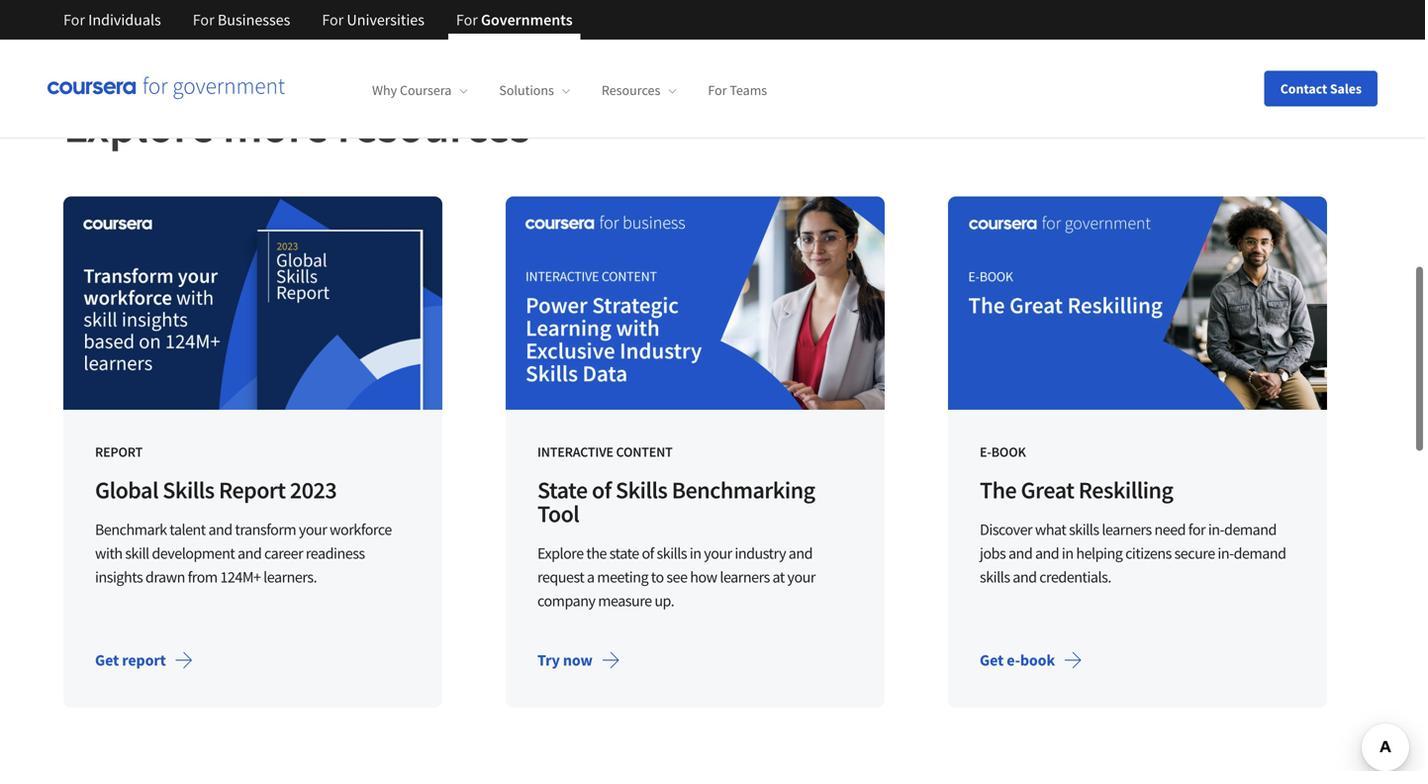 Task type: describe. For each thing, give the bounding box(es) containing it.
the
[[980, 475, 1017, 505]]

0 vertical spatial in-
[[1209, 520, 1225, 540]]

0 vertical spatial demand
[[1225, 520, 1277, 540]]

teams
[[730, 81, 768, 99]]

resources
[[602, 81, 661, 99]]

benchmark
[[95, 520, 167, 540]]

more
[[223, 96, 328, 155]]

learners inside the discover what skills learners need for in-demand jobs and and in helping citizens secure in-demand skills and credentials.
[[1102, 520, 1152, 540]]

learners.
[[264, 567, 317, 587]]

2023
[[290, 475, 337, 505]]

how
[[690, 567, 718, 587]]

for individuals
[[63, 10, 161, 30]]

0 vertical spatial report
[[95, 443, 143, 461]]

great
[[1021, 475, 1075, 505]]

for for individuals
[[63, 10, 85, 30]]

from
[[188, 567, 218, 587]]

get report
[[95, 651, 166, 670]]

get for the great reskilling
[[980, 651, 1004, 670]]

what
[[1036, 520, 1067, 540]]

your inside benchmark talent and transform your workforce with skill development and career readiness insights drawn from 124m+ learners.
[[299, 520, 327, 540]]

transform
[[235, 520, 296, 540]]

secure
[[1175, 544, 1216, 564]]

credentials.
[[1040, 567, 1112, 587]]

talent
[[170, 520, 206, 540]]

124m+
[[220, 567, 261, 587]]

industry
[[735, 544, 786, 564]]

content
[[616, 443, 673, 461]]

at
[[773, 567, 785, 587]]

for teams link
[[708, 81, 768, 99]]

discover what skills learners need for in-demand jobs and and in helping citizens secure in-demand skills and credentials.
[[980, 520, 1287, 587]]

1 skills from the left
[[163, 475, 215, 505]]

learners inside explore the state of skills in your industry and request a meeting to see how learners at your company measure up.
[[720, 567, 770, 587]]

for governments
[[456, 10, 573, 30]]

for businesses
[[193, 10, 290, 30]]

up.
[[655, 591, 675, 611]]

contact sales
[[1281, 80, 1362, 98]]

skills inside state of skills benchmarking tool
[[616, 475, 668, 505]]

state
[[538, 475, 588, 505]]

solutions link
[[499, 81, 570, 99]]

and right jobs
[[1009, 544, 1033, 564]]

and left credentials.
[[1013, 567, 1037, 587]]

the great reskilling
[[980, 475, 1174, 505]]

meeting
[[597, 567, 649, 587]]

great reskilling image
[[949, 197, 1328, 410]]

explore for explore more resources
[[63, 96, 214, 155]]

gsr tile image
[[63, 197, 443, 410]]

workforce
[[330, 520, 392, 540]]

state
[[610, 544, 639, 564]]

resources
[[337, 96, 530, 155]]

drawn
[[145, 567, 185, 587]]

the
[[587, 544, 607, 564]]

benchmark talent and transform your workforce with skill development and career readiness insights drawn from 124m+ learners.
[[95, 520, 392, 587]]

1 vertical spatial in-
[[1218, 544, 1234, 564]]

0 vertical spatial skills
[[1069, 520, 1100, 540]]

with
[[95, 544, 122, 564]]

interactive
[[538, 443, 614, 461]]

e-
[[980, 443, 992, 461]]

businesses
[[218, 10, 290, 30]]

contact sales button
[[1265, 71, 1378, 106]]

helping
[[1077, 544, 1123, 564]]

measure
[[598, 591, 652, 611]]

explore more resources
[[63, 96, 530, 155]]

2 horizontal spatial your
[[788, 567, 816, 587]]

for for governments
[[456, 10, 478, 30]]

need
[[1155, 520, 1186, 540]]



Task type: locate. For each thing, give the bounding box(es) containing it.
e-book
[[980, 443, 1026, 461]]

0 horizontal spatial of
[[592, 475, 612, 505]]

1 vertical spatial skills
[[657, 544, 687, 564]]

get
[[95, 651, 119, 670], [980, 651, 1004, 670]]

report up global
[[95, 443, 143, 461]]

for teams
[[708, 81, 768, 99]]

citizens
[[1126, 544, 1172, 564]]

of inside state of skills benchmarking tool
[[592, 475, 612, 505]]

interactive content
[[538, 443, 673, 461]]

0 horizontal spatial explore
[[63, 96, 214, 155]]

for left universities
[[322, 10, 344, 30]]

and inside explore the state of skills in your industry and request a meeting to see how learners at your company measure up.
[[789, 544, 813, 564]]

in-
[[1209, 520, 1225, 540], [1218, 544, 1234, 564]]

1 vertical spatial learners
[[720, 567, 770, 587]]

0 horizontal spatial skills
[[163, 475, 215, 505]]

for
[[63, 10, 85, 30], [193, 10, 215, 30], [322, 10, 344, 30], [456, 10, 478, 30], [708, 81, 727, 99]]

e-
[[1007, 651, 1021, 670]]

book inside "link"
[[1021, 651, 1056, 670]]

universities
[[347, 10, 425, 30]]

for left businesses
[[193, 10, 215, 30]]

sales
[[1331, 80, 1362, 98]]

0 vertical spatial your
[[299, 520, 327, 540]]

explore the state of skills in your industry and request a meeting to see how learners at your company measure up.
[[538, 544, 816, 611]]

learners
[[1102, 520, 1152, 540], [720, 567, 770, 587]]

2 skills from the left
[[616, 475, 668, 505]]

demand
[[1225, 520, 1277, 540], [1234, 544, 1287, 564]]

skills down jobs
[[980, 567, 1011, 587]]

governments
[[481, 10, 573, 30]]

skills up see
[[657, 544, 687, 564]]

0 vertical spatial explore
[[63, 96, 214, 155]]

coursera
[[400, 81, 452, 99]]

why coursera
[[372, 81, 452, 99]]

global
[[95, 475, 158, 505]]

reskilling
[[1079, 475, 1174, 505]]

skills down content
[[616, 475, 668, 505]]

skills up talent
[[163, 475, 215, 505]]

try now
[[538, 651, 593, 670]]

and right industry
[[789, 544, 813, 564]]

and up 124m+
[[238, 544, 262, 564]]

coursera for government image
[[48, 77, 285, 100]]

1 vertical spatial your
[[704, 544, 732, 564]]

in inside the discover what skills learners need for in-demand jobs and and in helping citizens secure in-demand skills and credentials.
[[1062, 544, 1074, 564]]

tool
[[538, 499, 580, 529]]

for left the teams
[[708, 81, 727, 99]]

1 horizontal spatial in
[[1062, 544, 1074, 564]]

skills up helping
[[1069, 520, 1100, 540]]

learners up citizens
[[1102, 520, 1152, 540]]

of down interactive content
[[592, 475, 612, 505]]

for for businesses
[[193, 10, 215, 30]]

global skills report 2023
[[95, 475, 337, 505]]

book up the on the bottom of page
[[992, 443, 1026, 461]]

2 in from the left
[[1062, 544, 1074, 564]]

sos tile image
[[506, 197, 885, 410]]

explore inside explore the state of skills in your industry and request a meeting to see how learners at your company measure up.
[[538, 544, 584, 564]]

1 horizontal spatial learners
[[1102, 520, 1152, 540]]

0 horizontal spatial skills
[[657, 544, 687, 564]]

get e-book link
[[964, 637, 1099, 684]]

0 horizontal spatial in
[[690, 544, 702, 564]]

skills inside explore the state of skills in your industry and request a meeting to see how learners at your company measure up.
[[657, 544, 687, 564]]

why coursera link
[[372, 81, 468, 99]]

benchmarking
[[672, 475, 816, 505]]

1 horizontal spatial skills
[[616, 475, 668, 505]]

2 horizontal spatial skills
[[1069, 520, 1100, 540]]

see
[[667, 567, 688, 587]]

discover
[[980, 520, 1033, 540]]

report
[[122, 651, 166, 670]]

0 horizontal spatial report
[[95, 443, 143, 461]]

of right "state"
[[642, 544, 654, 564]]

explore for explore the state of skills in your industry and request a meeting to see how learners at your company measure up.
[[538, 544, 584, 564]]

now
[[563, 651, 593, 670]]

skill
[[125, 544, 149, 564]]

0 vertical spatial of
[[592, 475, 612, 505]]

state of skills benchmarking tool
[[538, 475, 816, 529]]

company
[[538, 591, 596, 611]]

and right talent
[[208, 520, 232, 540]]

for universities
[[322, 10, 425, 30]]

learners down industry
[[720, 567, 770, 587]]

and
[[208, 520, 232, 540], [238, 544, 262, 564], [789, 544, 813, 564], [1009, 544, 1033, 564], [1036, 544, 1060, 564], [1013, 567, 1037, 587]]

your right at
[[788, 567, 816, 587]]

insights
[[95, 567, 143, 587]]

try now link
[[522, 637, 637, 684]]

2 vertical spatial your
[[788, 567, 816, 587]]

get left report
[[95, 651, 119, 670]]

1 horizontal spatial report
[[219, 475, 286, 505]]

request
[[538, 567, 584, 587]]

resources link
[[602, 81, 677, 99]]

career
[[264, 544, 303, 564]]

2 get from the left
[[980, 651, 1004, 670]]

for left individuals
[[63, 10, 85, 30]]

to
[[651, 567, 664, 587]]

jobs
[[980, 544, 1006, 564]]

1 horizontal spatial of
[[642, 544, 654, 564]]

why
[[372, 81, 397, 99]]

in up how
[[690, 544, 702, 564]]

readiness
[[306, 544, 365, 564]]

1 horizontal spatial skills
[[980, 567, 1011, 587]]

skills
[[163, 475, 215, 505], [616, 475, 668, 505]]

banner navigation
[[48, 0, 589, 40]]

book down credentials.
[[1021, 651, 1056, 670]]

in up credentials.
[[1062, 544, 1074, 564]]

in inside explore the state of skills in your industry and request a meeting to see how learners at your company measure up.
[[690, 544, 702, 564]]

1 horizontal spatial get
[[980, 651, 1004, 670]]

get e-book
[[980, 651, 1056, 670]]

1 in from the left
[[690, 544, 702, 564]]

0 horizontal spatial your
[[299, 520, 327, 540]]

a
[[587, 567, 595, 587]]

explore
[[63, 96, 214, 155], [538, 544, 584, 564]]

1 vertical spatial report
[[219, 475, 286, 505]]

in- right secure
[[1218, 544, 1234, 564]]

1 horizontal spatial your
[[704, 544, 732, 564]]

1 get from the left
[[95, 651, 119, 670]]

your up readiness
[[299, 520, 327, 540]]

0 horizontal spatial get
[[95, 651, 119, 670]]

of
[[592, 475, 612, 505], [642, 544, 654, 564]]

your up how
[[704, 544, 732, 564]]

get inside "link"
[[980, 651, 1004, 670]]

report
[[95, 443, 143, 461], [219, 475, 286, 505]]

development
[[152, 544, 235, 564]]

for for universities
[[322, 10, 344, 30]]

try
[[538, 651, 560, 670]]

in- right for
[[1209, 520, 1225, 540]]

0 vertical spatial learners
[[1102, 520, 1152, 540]]

for left governments
[[456, 10, 478, 30]]

get report link
[[79, 637, 210, 684]]

for
[[1189, 520, 1206, 540]]

in
[[690, 544, 702, 564], [1062, 544, 1074, 564]]

2 vertical spatial skills
[[980, 567, 1011, 587]]

and down what
[[1036, 544, 1060, 564]]

individuals
[[88, 10, 161, 30]]

your
[[299, 520, 327, 540], [704, 544, 732, 564], [788, 567, 816, 587]]

1 horizontal spatial explore
[[538, 544, 584, 564]]

contact
[[1281, 80, 1328, 98]]

1 vertical spatial demand
[[1234, 544, 1287, 564]]

of inside explore the state of skills in your industry and request a meeting to see how learners at your company measure up.
[[642, 544, 654, 564]]

get left 'e-'
[[980, 651, 1004, 670]]

report up transform
[[219, 475, 286, 505]]

1 vertical spatial explore
[[538, 544, 584, 564]]

1 vertical spatial of
[[642, 544, 654, 564]]

solutions
[[499, 81, 554, 99]]

demand right for
[[1225, 520, 1277, 540]]

0 vertical spatial book
[[992, 443, 1026, 461]]

get for global skills report 2023
[[95, 651, 119, 670]]

demand right secure
[[1234, 544, 1287, 564]]

book
[[992, 443, 1026, 461], [1021, 651, 1056, 670]]

0 horizontal spatial learners
[[720, 567, 770, 587]]

1 vertical spatial book
[[1021, 651, 1056, 670]]



Task type: vqa. For each thing, say whether or not it's contained in the screenshot.


